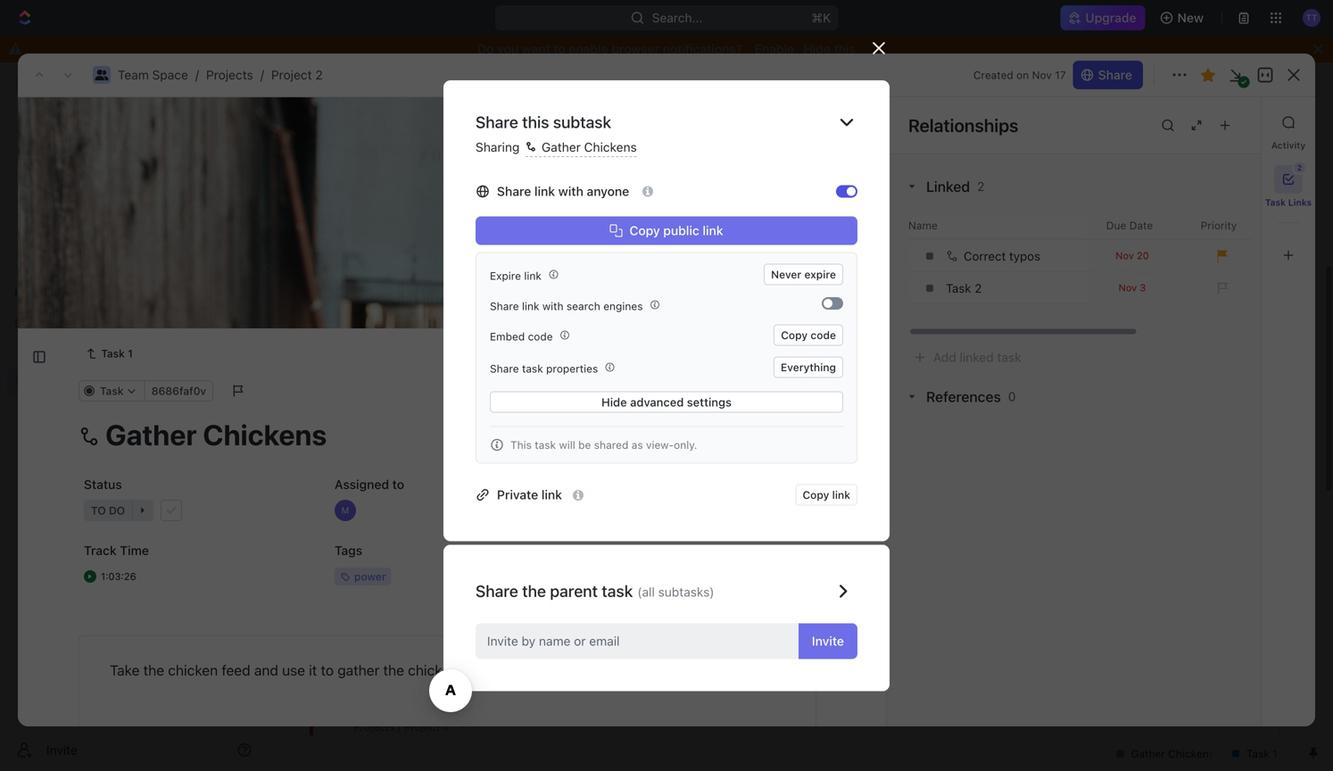 Task type: vqa. For each thing, say whether or not it's contained in the screenshot.
Sharing
yes



Task type: describe. For each thing, give the bounding box(es) containing it.
tags
[[335, 543, 363, 558]]

new
[[1178, 10, 1204, 25]]

hanging out with friends
[[403, 621, 551, 636]]

spot.
[[513, 662, 546, 679]]

private link
[[497, 487, 562, 502]]

share for share button below upgrade
[[1124, 76, 1158, 91]]

share button right 17
[[1074, 61, 1143, 89]]

share for share this subtask
[[476, 112, 518, 132]]

new button
[[1153, 4, 1215, 32]]

add task down the private
[[485, 532, 532, 545]]

team up home link
[[118, 67, 149, 82]]

typos
[[1010, 249, 1041, 263]]

to right want
[[554, 42, 566, 56]]

17
[[1055, 69, 1066, 81]]

status
[[84, 477, 122, 492]]

2 horizontal spatial invite
[[812, 634, 844, 649]]

be
[[579, 439, 591, 451]]

(
[[638, 585, 642, 600]]

links
[[1289, 197, 1312, 208]]

list link
[[418, 187, 443, 212]]

invite inside sidebar navigation
[[46, 743, 77, 757]]

do
[[478, 42, 494, 56]]

add task button down edit task name "text field" at the bottom of page
[[395, 479, 463, 500]]

everything button
[[774, 357, 844, 378]]

engines
[[604, 300, 643, 312]]

team right projects link
[[300, 76, 332, 91]]

Search tasks... text field
[[1111, 230, 1290, 257]]

assigned
[[335, 477, 389, 492]]

and
[[254, 662, 278, 679]]

2 tasks
[[603, 569, 644, 583]]

hide for hide advanced settings
[[602, 396, 627, 409]]

space up list link
[[376, 133, 448, 163]]

add down hanging
[[403, 653, 426, 667]]

anyone
[[587, 184, 630, 199]]

this
[[511, 439, 532, 451]]

created on nov 17
[[974, 69, 1066, 81]]

‎task 2
[[946, 281, 982, 295]]

1 horizontal spatial the
[[383, 662, 404, 679]]

share link with anyone
[[497, 184, 633, 199]]

want
[[522, 42, 551, 56]]

with for friends
[[479, 621, 504, 636]]

name
[[539, 634, 571, 649]]

search
[[567, 300, 601, 312]]

docs
[[43, 181, 72, 195]]

1 horizontal spatial project
[[353, 313, 402, 330]]

in progress
[[375, 362, 447, 374]]

add task for add task button below hanging
[[403, 653, 456, 667]]

gantt link
[[558, 187, 595, 212]]

do you want to enable browser notifications? enable hide this
[[478, 42, 856, 56]]

gantt
[[562, 192, 595, 207]]

hide for hide button
[[926, 237, 950, 249]]

notifications?
[[663, 42, 743, 56]]

share this subtask
[[476, 112, 612, 132]]

name
[[909, 219, 938, 232]]

on
[[1017, 69, 1029, 81]]

embed
[[490, 330, 525, 343]]

team space link for user group image
[[43, 368, 255, 396]]

0 vertical spatial team space
[[300, 76, 372, 91]]

1 vertical spatial team space
[[310, 133, 453, 163]]

8686faf0v
[[151, 385, 206, 397]]

assignees
[[744, 237, 797, 249]]

overview
[[333, 192, 388, 207]]

task sidebar content section
[[886, 97, 1334, 727]]

upgrade
[[1086, 10, 1137, 25]]

chickens
[[584, 140, 637, 154]]

add down automations
[[1205, 141, 1228, 156]]

1 horizontal spatial 1
[[1272, 77, 1277, 90]]

list
[[421, 192, 443, 207]]

copy public link
[[630, 223, 724, 238]]

share for share task properties
[[490, 362, 519, 375]]

hide advanced settings
[[602, 396, 732, 409]]

task 1 link
[[79, 343, 140, 364]]

as
[[632, 439, 643, 451]]

take
[[110, 662, 140, 679]]

view-
[[646, 439, 674, 451]]

automations
[[1186, 76, 1260, 91]]

add task button left activity at the top right of the page
[[1194, 135, 1269, 163]]

you
[[497, 42, 519, 56]]

never expire
[[771, 268, 836, 281]]

relationships inside task sidebar content section
[[909, 115, 1019, 136]]

task sidebar navigation tab list
[[1266, 108, 1312, 270]]

inbox link
[[7, 144, 259, 172]]

spaces
[[14, 317, 52, 329]]

in
[[375, 362, 386, 374]]

properties
[[546, 362, 598, 375]]

add down the private
[[485, 532, 506, 545]]

to right assigned at the left bottom of the page
[[393, 477, 404, 492]]

enable
[[755, 42, 795, 56]]

share link with search engines
[[490, 300, 646, 312]]

subtask
[[553, 112, 612, 132]]

task inside tab list
[[1266, 197, 1286, 208]]

all
[[642, 585, 655, 600]]

add task for add task button under edit task name "text field" at the bottom of page
[[403, 482, 456, 497]]

hanging out with friends link
[[399, 616, 747, 642]]

1 inside 'task 1' link
[[128, 347, 133, 360]]

add task for add task button left of activity at the top right of the page
[[1205, 141, 1259, 156]]

team space inside 'tree'
[[43, 374, 115, 389]]

copy for copy public link
[[630, 223, 660, 238]]

share task properties
[[490, 362, 601, 375]]

task links
[[1266, 197, 1312, 208]]

gather
[[542, 140, 581, 154]]

to left the one
[[469, 662, 482, 679]]

track
[[84, 543, 117, 558]]

inbox
[[43, 150, 74, 165]]

expire link
[[490, 269, 545, 282]]

link for share link with anyone
[[535, 184, 555, 199]]

with for search
[[543, 300, 564, 312]]

1 horizontal spatial invite
[[487, 634, 518, 649]]

home link
[[7, 113, 259, 142]]

1 vertical spatial relationships
[[586, 543, 665, 558]]

never
[[771, 268, 802, 281]]

browser
[[612, 42, 660, 56]]

dashboards
[[43, 211, 112, 226]]

projects link
[[206, 67, 253, 82]]

out
[[456, 621, 476, 636]]

email
[[589, 634, 620, 649]]

Edit task name text field
[[79, 418, 817, 452]]

project 2
[[353, 313, 417, 330]]



Task type: locate. For each thing, give the bounding box(es) containing it.
team space link inside 'tree'
[[43, 368, 255, 396]]

‎task 2 link
[[942, 273, 1084, 304]]

copy for copy code
[[781, 329, 808, 342]]

relationships up 2 tasks
[[586, 543, 665, 558]]

share button
[[1074, 61, 1143, 89], [1113, 70, 1169, 98]]

share down upgrade
[[1124, 76, 1158, 91]]

enable
[[569, 42, 609, 56]]

sharing
[[476, 140, 523, 154]]

add down embed code
[[523, 362, 544, 374]]

2 vertical spatial hide
[[602, 396, 627, 409]]

chicken
[[168, 662, 218, 679]]

code up share task properties
[[528, 330, 553, 343]]

to
[[554, 42, 566, 56], [393, 477, 404, 492], [321, 662, 334, 679], [469, 662, 482, 679]]

share down embed
[[490, 362, 519, 375]]

dashboards link
[[7, 204, 259, 233]]

0 vertical spatial project
[[271, 67, 312, 82]]

advanced
[[630, 396, 684, 409]]

everything
[[781, 361, 836, 374]]

share the parent task ( all subtasks )
[[476, 582, 715, 601]]

progress
[[389, 362, 447, 374]]

0 horizontal spatial hide
[[602, 396, 627, 409]]

0 horizontal spatial 1
[[128, 347, 133, 360]]

code for embed code
[[528, 330, 553, 343]]

1 horizontal spatial this
[[834, 42, 856, 56]]

link for share link with search engines
[[522, 300, 540, 312]]

overview link
[[329, 187, 388, 212]]

copy code
[[781, 329, 836, 342]]

favorites button
[[7, 282, 79, 304]]

friends
[[507, 621, 551, 636]]

references 0
[[927, 388, 1016, 405]]

nov
[[1032, 69, 1052, 81]]

this up gather
[[522, 112, 549, 132]]

team space tree
[[7, 337, 259, 487]]

add task button down hanging
[[395, 649, 463, 671]]

use
[[282, 662, 305, 679]]

0 horizontal spatial /
[[195, 67, 199, 82]]

expire
[[490, 269, 521, 282]]

one
[[486, 662, 510, 679]]

linked
[[927, 178, 970, 195]]

add task button down embed code
[[502, 358, 578, 379]]

share
[[1099, 67, 1133, 82], [1124, 76, 1158, 91], [476, 112, 518, 132], [497, 184, 531, 199], [490, 300, 519, 312], [490, 362, 519, 375], [476, 582, 518, 601]]

add task down hanging
[[403, 653, 456, 667]]

with inside "link"
[[479, 621, 504, 636]]

relationships down created
[[909, 115, 1019, 136]]

code
[[811, 329, 836, 342], [528, 330, 553, 343]]

add task button
[[1194, 135, 1269, 163], [502, 358, 578, 379], [395, 479, 463, 500], [464, 528, 540, 549], [395, 649, 463, 671]]

to right the it
[[321, 662, 334, 679]]

home
[[43, 120, 77, 135]]

team up overview "link"
[[310, 133, 371, 163]]

user group image up home link
[[95, 70, 108, 80]]

2 vertical spatial team space
[[43, 374, 115, 389]]

private
[[497, 487, 538, 502]]

team space link for the left user group icon
[[118, 67, 188, 82]]

space left projects
[[152, 67, 188, 82]]

0 horizontal spatial project
[[271, 67, 312, 82]]

2 vertical spatial task
[[602, 582, 633, 601]]

the right take in the bottom left of the page
[[143, 662, 164, 679]]

0 vertical spatial 1
[[1272, 77, 1277, 90]]

1 / from the left
[[195, 67, 199, 82]]

task left will
[[535, 439, 556, 451]]

2 / from the left
[[260, 67, 264, 82]]

1 vertical spatial this
[[522, 112, 549, 132]]

1 vertical spatial project
[[353, 313, 402, 330]]

this
[[834, 42, 856, 56], [522, 112, 549, 132]]

share down 'sharing'
[[497, 184, 531, 199]]

linked 2
[[927, 178, 985, 195]]

copy
[[630, 223, 660, 238], [781, 329, 808, 342], [803, 489, 830, 501]]

this right enable at top right
[[834, 42, 856, 56]]

2 inside button
[[1298, 164, 1302, 172]]

hide down ⌘k at the top
[[804, 42, 831, 56]]

1 horizontal spatial relationships
[[909, 115, 1019, 136]]

0 horizontal spatial relationships
[[586, 543, 665, 558]]

created
[[974, 69, 1014, 81]]

expire
[[805, 268, 836, 281]]

1 horizontal spatial hide
[[804, 42, 831, 56]]

public
[[664, 223, 700, 238]]

link for private link
[[542, 487, 562, 502]]

0 vertical spatial with
[[559, 184, 584, 199]]

share for share link with search engines
[[490, 300, 519, 312]]

track time
[[84, 543, 149, 558]]

calendar
[[476, 192, 529, 207]]

hide left advanced
[[602, 396, 627, 409]]

0 vertical spatial this
[[834, 42, 856, 56]]

1 horizontal spatial /
[[260, 67, 264, 82]]

only.
[[674, 439, 698, 451]]

share for share link with anyone
[[497, 184, 531, 199]]

share right 17
[[1099, 67, 1133, 82]]

calendar link
[[472, 187, 529, 212]]

1 vertical spatial with
[[543, 300, 564, 312]]

share up 'sharing'
[[476, 112, 518, 132]]

1 vertical spatial task
[[535, 439, 556, 451]]

0 vertical spatial task
[[522, 362, 543, 375]]

team space
[[300, 76, 372, 91], [310, 133, 453, 163], [43, 374, 115, 389]]

the up friends
[[522, 582, 546, 601]]

parent
[[550, 582, 598, 601]]

code for copy code
[[811, 329, 836, 342]]

user group image
[[18, 377, 32, 387]]

task down embed code
[[522, 362, 543, 375]]

with left search
[[543, 300, 564, 312]]

gather
[[338, 662, 380, 679]]

embed code
[[490, 330, 556, 343]]

2 vertical spatial copy
[[803, 489, 830, 501]]

time
[[120, 543, 149, 558]]

settings
[[687, 396, 732, 409]]

1
[[1272, 77, 1277, 90], [128, 347, 133, 360]]

2 vertical spatial with
[[479, 621, 504, 636]]

or
[[574, 634, 586, 649]]

upgrade link
[[1061, 5, 1146, 30]]

assigned to
[[335, 477, 404, 492]]

0
[[1009, 389, 1016, 404]]

code up everything at the top right of the page
[[811, 329, 836, 342]]

sidebar navigation
[[0, 62, 267, 771]]

the for chicken
[[143, 662, 164, 679]]

with left anyone
[[559, 184, 584, 199]]

correct typos
[[964, 249, 1041, 263]]

0 horizontal spatial the
[[143, 662, 164, 679]]

the right gather
[[383, 662, 404, 679]]

team right user group image
[[43, 374, 75, 389]]

tasks
[[614, 569, 644, 583]]

share button down upgrade
[[1113, 70, 1169, 98]]

link for copy link
[[833, 489, 851, 501]]

1 horizontal spatial code
[[811, 329, 836, 342]]

0 horizontal spatial this
[[522, 112, 549, 132]]

task for will
[[535, 439, 556, 451]]

user group image right projects
[[284, 79, 295, 88]]

2 horizontal spatial the
[[522, 582, 546, 601]]

invite by name or email
[[487, 634, 620, 649]]

hide inside button
[[926, 237, 950, 249]]

add task button down the private
[[464, 528, 540, 549]]

add task
[[1205, 141, 1259, 156], [523, 362, 571, 374], [403, 482, 456, 497], [485, 532, 532, 545], [403, 653, 456, 667]]

add right assigned at the left bottom of the page
[[403, 482, 426, 497]]

share down expire on the top left of the page
[[490, 300, 519, 312]]

team space / projects / project 2
[[118, 67, 323, 82]]

shared
[[594, 439, 629, 451]]

space inside 'tree'
[[78, 374, 115, 389]]

1 vertical spatial 1
[[128, 347, 133, 360]]

0 horizontal spatial invite
[[46, 743, 77, 757]]

team
[[118, 67, 149, 82], [300, 76, 332, 91], [310, 133, 371, 163], [43, 374, 75, 389]]

1 vertical spatial hide
[[926, 237, 950, 249]]

table
[[628, 192, 659, 207]]

0 vertical spatial relationships
[[909, 115, 1019, 136]]

link for expire link
[[524, 269, 542, 282]]

2 horizontal spatial hide
[[926, 237, 950, 249]]

0 horizontal spatial user group image
[[95, 70, 108, 80]]

never expire button
[[764, 264, 844, 285]]

feed
[[222, 662, 251, 679]]

share up "hanging out with friends"
[[476, 582, 518, 601]]

assignees button
[[722, 233, 805, 254]]

0 vertical spatial copy
[[630, 223, 660, 238]]

team inside team space 'tree'
[[43, 374, 75, 389]]

hide button
[[919, 233, 958, 254]]

with for anyone
[[559, 184, 584, 199]]

task left (
[[602, 582, 633, 601]]

1 horizontal spatial user group image
[[284, 79, 295, 88]]

with right out
[[479, 621, 504, 636]]

/ right projects
[[260, 67, 264, 82]]

team space link
[[118, 67, 188, 82], [278, 73, 376, 95], [43, 368, 255, 396]]

copy for copy link
[[803, 489, 830, 501]]

space down 'task 1' link
[[78, 374, 115, 389]]

hide down the name
[[926, 237, 950, 249]]

favorites
[[14, 287, 61, 299]]

this task will be shared as view-only.
[[511, 439, 698, 451]]

0 horizontal spatial code
[[528, 330, 553, 343]]

projects
[[206, 67, 253, 82]]

2 button
[[1275, 162, 1306, 194]]

task for properties
[[522, 362, 543, 375]]

take the chicken feed and use it to gather the chickens to one spot.
[[110, 662, 546, 679]]

by
[[522, 634, 536, 649]]

add task down embed code
[[523, 362, 571, 374]]

the
[[522, 582, 546, 601], [143, 662, 164, 679], [383, 662, 404, 679]]

the for parent
[[522, 582, 546, 601]]

docs link
[[7, 174, 259, 203]]

project up in
[[353, 313, 402, 330]]

2 inside linked 2
[[978, 179, 985, 194]]

hide
[[804, 42, 831, 56], [926, 237, 950, 249], [602, 396, 627, 409]]

/ left projects
[[195, 67, 199, 82]]

add task down edit task name "text field" at the bottom of page
[[403, 482, 456, 497]]

0 vertical spatial hide
[[804, 42, 831, 56]]

1 vertical spatial copy
[[781, 329, 808, 342]]

space
[[152, 67, 188, 82], [335, 76, 372, 91], [376, 133, 448, 163], [78, 374, 115, 389]]

table link
[[624, 187, 659, 212]]

space right project 2 link
[[335, 76, 372, 91]]

project right projects
[[271, 67, 312, 82]]

add task left activity at the top right of the page
[[1205, 141, 1259, 156]]

hanging
[[403, 621, 453, 636]]

user group image
[[95, 70, 108, 80], [284, 79, 295, 88]]



